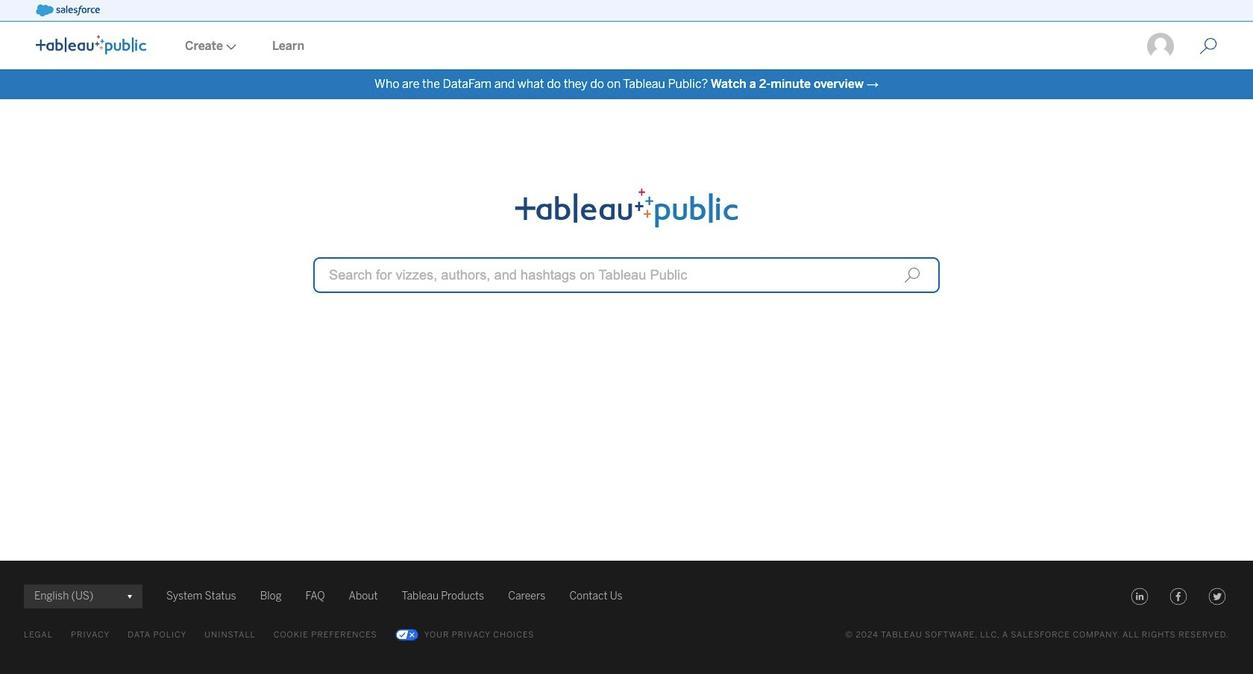 Task type: locate. For each thing, give the bounding box(es) containing it.
search image
[[905, 267, 921, 284]]



Task type: describe. For each thing, give the bounding box(es) containing it.
go to search image
[[1182, 37, 1236, 55]]

salesforce logo image
[[36, 4, 100, 16]]

create image
[[223, 44, 237, 50]]

Search input field
[[313, 258, 940, 293]]

selected language element
[[34, 585, 132, 609]]

tara.schultz image
[[1146, 31, 1176, 61]]

logo image
[[36, 35, 146, 54]]



Task type: vqa. For each thing, say whether or not it's contained in the screenshot.
salesforce logo
yes



